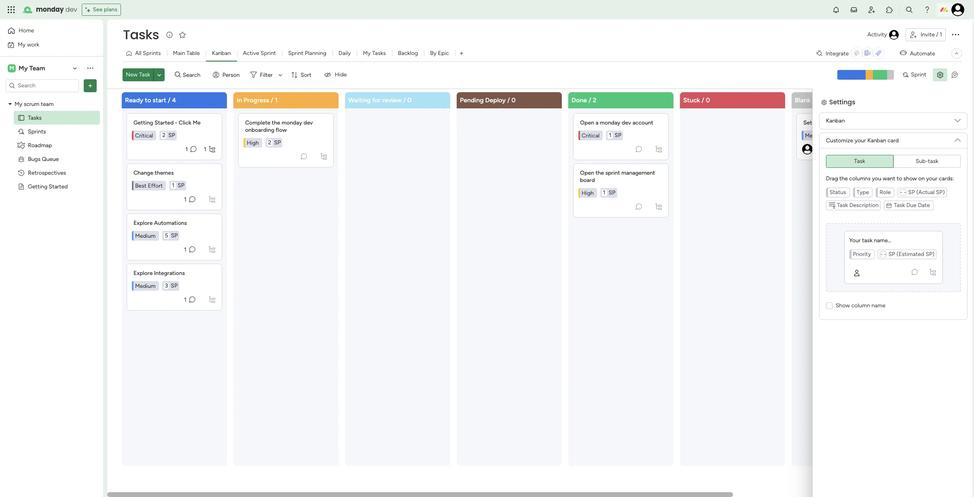 Task type: vqa. For each thing, say whether or not it's contained in the screenshot.
4
yes



Task type: describe. For each thing, give the bounding box(es) containing it.
task description for sp
[[837, 219, 879, 226]]

new task button
[[123, 69, 153, 81]]

onboarding
[[245, 126, 275, 133]]

open for open a monday dev account
[[580, 119, 595, 126]]

inbox image
[[850, 6, 859, 14]]

open a monday dev account
[[580, 119, 654, 126]]

change
[[134, 169, 153, 176]]

bugs
[[28, 156, 41, 163]]

caret down image
[[9, 101, 12, 107]]

activity button
[[865, 28, 903, 41]]

show board description image
[[165, 31, 175, 39]]

table
[[187, 50, 200, 57]]

person
[[223, 72, 240, 78]]

blank
[[795, 96, 811, 104]]

sort button
[[288, 69, 316, 81]]

3 0 from the left
[[706, 96, 710, 104]]

v2 search image
[[175, 70, 181, 80]]

Search field
[[181, 69, 205, 81]]

start
[[153, 96, 166, 104]]

kanban up task button
[[868, 137, 887, 144]]

task button
[[827, 155, 894, 168]]

1 vertical spatial customize your kanban card
[[826, 154, 899, 161]]

activity
[[868, 31, 888, 38]]

collapse board header image
[[954, 50, 961, 57]]

1 sp for done / 2
[[603, 189, 616, 196]]

0 horizontal spatial options image
[[86, 82, 94, 90]]

the inside complete the monday dev onboarding flow
[[272, 119, 280, 126]]

1 vertical spatial customize
[[826, 154, 853, 161]]

4
[[172, 96, 176, 104]]

0 vertical spatial card
[[888, 137, 899, 144]]

explore integrations
[[134, 270, 185, 277]]

scrum
[[24, 101, 39, 107]]

columns for -
[[850, 175, 871, 182]]

0 horizontal spatial tasks
[[28, 114, 42, 121]]

autopilot image
[[900, 48, 907, 58]]

sprint for sprint planning
[[288, 50, 304, 57]]

a
[[596, 119, 599, 126]]

all sprints
[[135, 50, 161, 57]]

description for - - sp (actual sp)
[[850, 202, 879, 209]]

on for sp
[[919, 175, 925, 182]]

sprints inside button
[[143, 50, 161, 57]]

the left type
[[840, 192, 848, 199]]

0 vertical spatial customize your kanban card
[[827, 137, 899, 144]]

settings for sp
[[829, 110, 856, 119]]

person button
[[210, 69, 245, 81]]

task due date for sp
[[894, 202, 931, 209]]

your up sp (actual sp)
[[926, 192, 938, 199]]

- - sp (estimated sp)
[[881, 251, 935, 258]]

add view image
[[460, 50, 464, 56]]

main table button
[[167, 47, 206, 60]]

0 vertical spatial options image
[[951, 29, 961, 39]]

plans
[[104, 6, 117, 13]]

/ right the review in the top left of the page
[[403, 96, 406, 104]]

bugs queue
[[28, 156, 59, 163]]

all sprints button
[[123, 47, 167, 60]]

best
[[135, 182, 147, 189]]

roadmap
[[28, 142, 52, 149]]

backlog
[[398, 50, 418, 57]]

medium for automations
[[135, 232, 156, 239]]

priority
[[853, 251, 872, 258]]

2 (estimated from the top
[[897, 268, 925, 275]]

my for my scrum team
[[15, 101, 22, 107]]

by epic button
[[424, 47, 455, 60]]

0 vertical spatial 1 sp
[[609, 132, 622, 139]]

invite / 1 button
[[906, 28, 946, 41]]

set
[[804, 119, 813, 126]]

my tasks button
[[357, 47, 392, 60]]

team inside workspace selection element
[[29, 64, 45, 72]]

new task
[[126, 71, 150, 78]]

m
[[9, 65, 14, 71]]

notifications image
[[833, 6, 841, 14]]

dapulse integrations image
[[817, 50, 823, 56]]

sprint button
[[899, 69, 930, 81]]

critical for /
[[582, 132, 600, 139]]

0 vertical spatial customize
[[827, 137, 854, 144]]

sprint
[[606, 169, 620, 176]]

3 sp
[[165, 282, 178, 289]]

kanban button
[[206, 47, 237, 60]]

1 sub- from the top
[[916, 158, 929, 165]]

select product image
[[7, 6, 15, 14]]

board
[[580, 177, 595, 184]]

in
[[237, 96, 242, 104]]

my team
[[19, 64, 45, 72]]

drag for sp
[[826, 192, 838, 199]]

integrate
[[826, 50, 849, 57]]

2 your task name... from the top
[[850, 255, 892, 261]]

name for sp
[[872, 320, 886, 326]]

sp) up (estimated sp) on the right of page
[[926, 251, 935, 258]]

status
[[830, 189, 847, 196]]

flow
[[276, 126, 287, 133]]

1 inside invite / 1 "button"
[[940, 31, 943, 38]]

column for -
[[852, 302, 871, 309]]

2 sub-task from the top
[[916, 175, 939, 182]]

drag the columns you want to show on your cards: for sp
[[826, 192, 954, 199]]

public board image
[[17, 183, 25, 190]]

task description for -
[[837, 202, 879, 209]]

/ right blank at the right top of the page
[[813, 96, 815, 104]]

2 sp for the
[[268, 139, 281, 146]]

kanban up role
[[868, 154, 886, 161]]

column for sp
[[852, 320, 870, 326]]

blank / 1
[[795, 96, 820, 104]]

want for -
[[883, 175, 896, 182]]

/ inside "button"
[[937, 31, 939, 38]]

sp down the - - sp (actual sp)
[[908, 206, 915, 213]]

search everything image
[[906, 6, 914, 14]]

0 vertical spatial medium
[[806, 132, 826, 139]]

1 sp for ready to start / 4
[[172, 182, 185, 189]]

queue
[[42, 156, 59, 163]]

name for -
[[872, 302, 886, 309]]

2 0 from the left
[[512, 96, 516, 104]]

your up type
[[855, 154, 866, 161]]

- inside list box
[[175, 119, 177, 126]]

1 sub-task from the top
[[916, 158, 939, 165]]

for
[[372, 96, 381, 104]]

active sprint
[[243, 50, 276, 57]]

my for my tasks
[[363, 50, 371, 57]]

public board image
[[17, 114, 25, 122]]

new
[[126, 71, 138, 78]]

daily
[[339, 50, 351, 57]]

done
[[572, 96, 587, 104]]

kanban inside button
[[212, 50, 231, 57]]

waiting
[[349, 96, 371, 104]]

monday for open a monday dev account
[[600, 119, 621, 126]]

sprint for sprint
[[912, 71, 927, 78]]

main
[[173, 50, 185, 57]]

dev for open a monday dev account
[[622, 119, 632, 126]]

ready
[[125, 96, 143, 104]]

list box for done
[[574, 110, 669, 218]]

to for - - sp (actual sp)
[[897, 175, 903, 182]]

set up team meeting
[[804, 119, 859, 126]]

5 sp
[[165, 232, 178, 239]]

active
[[243, 50, 259, 57]]

- - sp (actual sp)
[[901, 189, 945, 196]]

complete the monday dev onboarding flow
[[245, 119, 314, 133]]

sp) down the - - sp (estimated sp)
[[926, 268, 935, 275]]

2 sub- from the top
[[916, 175, 929, 182]]

deploy
[[486, 96, 506, 104]]

meeting
[[838, 119, 859, 126]]

dapulse dropdown down arrow image
[[955, 134, 961, 143]]

your up task button
[[855, 137, 867, 144]]

workspace image
[[8, 64, 16, 73]]

1 vertical spatial name...
[[874, 255, 892, 261]]

date for (actual sp)
[[918, 219, 930, 226]]

sp for explore integrations
[[171, 282, 178, 289]]

open for open the sprint management board
[[580, 169, 595, 176]]

sp (actual sp)
[[908, 206, 945, 213]]

/ right 'deploy'
[[508, 96, 510, 104]]

settings for -
[[830, 97, 856, 107]]

pending
[[460, 96, 484, 104]]

on for (actual sp)
[[919, 192, 925, 199]]

show for (actual sp)
[[904, 192, 917, 199]]

review
[[382, 96, 402, 104]]

dev for complete the monday dev onboarding flow
[[304, 119, 313, 126]]

Tasks field
[[121, 26, 161, 44]]

5
[[165, 232, 168, 239]]

sp for change themes
[[178, 182, 185, 189]]

0 vertical spatial 2
[[593, 96, 597, 104]]

click
[[179, 119, 191, 126]]

your up the - - sp (actual sp)
[[927, 175, 938, 182]]

stuck
[[684, 96, 701, 104]]

my work button
[[5, 38, 87, 51]]

due for (actual sp)
[[907, 219, 917, 226]]



Task type: locate. For each thing, give the bounding box(es) containing it.
dev inside complete the monday dev onboarding flow
[[304, 119, 313, 126]]

sp down open a monday dev account
[[615, 132, 622, 139]]

started for getting started - click me
[[155, 119, 174, 126]]

0 vertical spatial columns
[[850, 175, 871, 182]]

1 (estimated from the top
[[897, 251, 925, 258]]

description for sp (actual sp)
[[850, 219, 879, 226]]

sp right "5"
[[171, 232, 178, 239]]

your
[[855, 137, 867, 144], [855, 154, 866, 161], [927, 175, 938, 182], [926, 192, 938, 199]]

invite members image
[[868, 6, 876, 14]]

columns up type
[[850, 175, 871, 182]]

0 vertical spatial tasks
[[123, 26, 159, 44]]

0 vertical spatial open
[[580, 119, 595, 126]]

list box containing getting started - click me
[[127, 110, 222, 311]]

drag for -
[[827, 175, 839, 182]]

2 open from the top
[[580, 169, 595, 176]]

medium down the explore integrations
[[135, 283, 156, 289]]

getting right public board image
[[28, 183, 47, 190]]

kanban
[[212, 50, 231, 57], [827, 117, 845, 124], [826, 135, 845, 142], [868, 137, 887, 144], [868, 154, 886, 161]]

column
[[852, 302, 871, 309], [852, 320, 870, 326]]

group inside main content
[[827, 155, 961, 168]]

sp for explore automations
[[171, 232, 178, 239]]

0 vertical spatial description
[[850, 202, 879, 209]]

show up sp (actual sp)
[[904, 192, 917, 199]]

1 vertical spatial task due date
[[894, 219, 930, 226]]

show for sp (actual sp)
[[836, 320, 850, 326]]

1 horizontal spatial getting
[[134, 119, 153, 126]]

sp down flow
[[274, 139, 281, 146]]

sprint inside sprint planning "button"
[[288, 50, 304, 57]]

customize your kanban card up type
[[826, 154, 899, 161]]

active sprint button
[[237, 47, 282, 60]]

0 vertical spatial (estimated
[[897, 251, 925, 258]]

1 vertical spatial on
[[919, 192, 925, 199]]

0 horizontal spatial list box
[[0, 96, 103, 303]]

0 vertical spatial date
[[919, 202, 931, 209]]

sprints right all
[[143, 50, 161, 57]]

to right role
[[897, 192, 902, 199]]

0 horizontal spatial sprint
[[261, 50, 276, 57]]

2 horizontal spatial 2
[[593, 96, 597, 104]]

maria williams image inside row group
[[803, 144, 813, 154]]

card up task button
[[888, 137, 899, 144]]

1 horizontal spatial critical
[[582, 132, 600, 139]]

2 vertical spatial medium
[[135, 283, 156, 289]]

0 vertical spatial getting
[[134, 119, 153, 126]]

customize
[[827, 137, 854, 144], [826, 154, 853, 161]]

you for -
[[873, 175, 882, 182]]

2 right done
[[593, 96, 597, 104]]

filter button
[[247, 69, 285, 81]]

0 horizontal spatial 2 sp
[[162, 132, 175, 139]]

1 explore from the top
[[134, 220, 153, 226]]

started
[[155, 119, 174, 126], [49, 183, 68, 190]]

0 horizontal spatial high
[[247, 139, 259, 146]]

sp
[[168, 132, 175, 139], [615, 132, 622, 139], [274, 139, 281, 146], [178, 182, 185, 189], [909, 189, 916, 196], [609, 189, 616, 196], [908, 206, 915, 213], [171, 232, 178, 239], [889, 251, 896, 258], [171, 282, 178, 289]]

progress
[[244, 96, 269, 104]]

2
[[593, 96, 597, 104], [162, 132, 166, 139], [268, 139, 271, 146]]

1 horizontal spatial monday
[[282, 119, 302, 126]]

automate
[[910, 50, 936, 57]]

3
[[165, 282, 168, 289]]

card up role
[[888, 154, 899, 161]]

sp for open a monday dev account
[[615, 132, 622, 139]]

hide button
[[319, 69, 352, 81]]

getting for getting started - click me
[[134, 119, 153, 126]]

my left work
[[18, 41, 26, 48]]

monday dev
[[36, 5, 77, 14]]

1 vertical spatial medium
[[135, 232, 156, 239]]

group
[[827, 155, 961, 168]]

explore automations
[[134, 220, 187, 226]]

sprint inside active sprint button
[[261, 50, 276, 57]]

stuck / 0
[[684, 96, 710, 104]]

invite / 1
[[921, 31, 943, 38]]

show for - - sp (actual sp)
[[836, 302, 851, 309]]

help image
[[924, 6, 932, 14]]

to up the - - sp (actual sp)
[[897, 175, 903, 182]]

sp down getting started - click me
[[168, 132, 175, 139]]

1 0 from the left
[[408, 96, 412, 104]]

sp) up sp (actual sp)
[[937, 189, 945, 196]]

0 vertical spatial show
[[904, 175, 918, 182]]

explore for explore integrations
[[134, 270, 153, 277]]

best effort
[[135, 182, 163, 189]]

on up the - - sp (actual sp)
[[919, 175, 925, 182]]

want
[[883, 175, 896, 182], [883, 192, 895, 199]]

want up role
[[883, 175, 896, 182]]

getting for getting started
[[28, 183, 47, 190]]

(estimated up (estimated sp) on the right of page
[[897, 251, 925, 258]]

1 vertical spatial (actual
[[917, 206, 935, 213]]

getting inside row group
[[134, 119, 153, 126]]

open left a at right
[[580, 119, 595, 126]]

1 your task name... from the top
[[850, 237, 892, 244]]

want for sp
[[883, 192, 895, 199]]

(estimated sp)
[[896, 268, 935, 275]]

you
[[873, 175, 882, 182], [872, 192, 882, 199]]

0 horizontal spatial 0
[[408, 96, 412, 104]]

row group
[[120, 92, 902, 493]]

me
[[193, 119, 201, 126]]

to inside row group
[[145, 96, 151, 104]]

0 right the review in the top left of the page
[[408, 96, 412, 104]]

1 critical from the left
[[135, 132, 153, 139]]

critical down a at right
[[582, 132, 600, 139]]

tasks up all
[[123, 26, 159, 44]]

settings up meeting
[[830, 97, 856, 107]]

workspace options image
[[86, 64, 94, 72]]

the left sprint
[[596, 169, 604, 176]]

2 horizontal spatial dev
[[622, 119, 632, 126]]

drag the columns you want to show on your cards:
[[827, 175, 955, 182], [826, 192, 954, 199]]

high for open a monday dev account
[[582, 189, 594, 196]]

0 horizontal spatial monday
[[36, 5, 64, 14]]

2 for getting started - click me
[[162, 132, 166, 139]]

1 vertical spatial 1 sp
[[172, 182, 185, 189]]

1 vertical spatial show column name
[[836, 320, 886, 326]]

high inside list box
[[582, 189, 594, 196]]

sort
[[301, 72, 312, 78]]

medium down 'up'
[[806, 132, 826, 139]]

list box containing my scrum team
[[0, 96, 103, 303]]

/ right progress
[[271, 96, 273, 104]]

sp down open the sprint management board
[[609, 189, 616, 196]]

1 vertical spatial cards:
[[939, 192, 954, 199]]

(actual down the - - sp (actual sp)
[[917, 206, 935, 213]]

2 sp for started
[[162, 132, 175, 139]]

sprint inside button
[[912, 71, 927, 78]]

2 sub-task button from the top
[[894, 172, 961, 185]]

1 vertical spatial getting
[[28, 183, 47, 190]]

2 vertical spatial tasks
[[28, 114, 42, 121]]

2 sp
[[162, 132, 175, 139], [268, 139, 281, 146]]

date for sp
[[919, 202, 931, 209]]

1 horizontal spatial maria williams image
[[952, 3, 965, 16]]

0 vertical spatial show
[[836, 302, 851, 309]]

0 vertical spatial explore
[[134, 220, 153, 226]]

customize down meeting
[[827, 137, 854, 144]]

tasks right public board icon
[[28, 114, 42, 121]]

ready to start / 4
[[125, 96, 176, 104]]

due down sp (actual sp)
[[907, 219, 917, 226]]

options image down workspace options image
[[86, 82, 94, 90]]

high for in progress
[[247, 139, 259, 146]]

0 horizontal spatial dev
[[65, 5, 77, 14]]

0 horizontal spatial maria williams image
[[803, 144, 813, 154]]

0 vertical spatial task description
[[837, 202, 879, 209]]

effort
[[148, 182, 163, 189]]

/ right done
[[589, 96, 592, 104]]

row group containing ready to start
[[120, 92, 902, 493]]

tasks
[[123, 26, 159, 44], [372, 50, 386, 57], [28, 114, 42, 121]]

show up the - - sp (actual sp)
[[904, 175, 918, 182]]

1 horizontal spatial team
[[823, 119, 836, 126]]

0 horizontal spatial team
[[29, 64, 45, 72]]

date down sp (actual sp)
[[918, 219, 930, 226]]

0
[[408, 96, 412, 104], [512, 96, 516, 104], [706, 96, 710, 104]]

started for getting started
[[49, 183, 68, 190]]

show for sp
[[904, 175, 918, 182]]

home button
[[5, 24, 87, 37]]

my inside workspace selection element
[[19, 64, 28, 72]]

to for sp (actual sp)
[[897, 192, 902, 199]]

1 vertical spatial drag the columns you want to show on your cards:
[[826, 192, 954, 199]]

my for my work
[[18, 41, 26, 48]]

kanban right 'up'
[[827, 117, 845, 124]]

0 vertical spatial column
[[852, 302, 871, 309]]

0 vertical spatial your task name...
[[850, 237, 892, 244]]

dapulse dropdown down arrow image
[[955, 118, 961, 127]]

1 horizontal spatial tasks
[[123, 26, 159, 44]]

customize up status
[[826, 154, 853, 161]]

arrow down image
[[276, 70, 285, 80]]

automations
[[154, 220, 187, 226]]

2 down onboarding
[[268, 139, 271, 146]]

team
[[29, 64, 45, 72], [823, 119, 836, 126]]

maria williams image right help image
[[952, 3, 965, 16]]

complete
[[245, 119, 271, 126]]

show column name for - - sp (actual sp)
[[836, 302, 886, 309]]

kanban up person popup button
[[212, 50, 231, 57]]

2 horizontal spatial tasks
[[372, 50, 386, 57]]

tasks left backlog
[[372, 50, 386, 57]]

my inside list box
[[15, 101, 22, 107]]

0 horizontal spatial sprints
[[28, 128, 46, 135]]

sp right 3
[[171, 282, 178, 289]]

1 vertical spatial to
[[897, 175, 903, 182]]

group containing task
[[827, 155, 961, 168]]

1 horizontal spatial started
[[155, 119, 174, 126]]

customize your kanban card up task button
[[827, 137, 899, 144]]

show column name for sp (actual sp)
[[836, 320, 886, 326]]

task
[[139, 71, 150, 78], [855, 158, 866, 165], [837, 202, 849, 209], [894, 202, 906, 209], [837, 219, 848, 226], [894, 219, 905, 226]]

/ right stuck
[[702, 96, 705, 104]]

my
[[18, 41, 26, 48], [363, 50, 371, 57], [19, 64, 28, 72], [15, 101, 22, 107]]

open up board
[[580, 169, 595, 176]]

maria williams image down 'set'
[[803, 144, 813, 154]]

critical for to
[[135, 132, 153, 139]]

sprint
[[261, 50, 276, 57], [288, 50, 304, 57], [912, 71, 927, 78]]

critical down getting started - click me
[[135, 132, 153, 139]]

getting down ready to start / 4
[[134, 119, 153, 126]]

task due date down sp (actual sp)
[[894, 219, 930, 226]]

1 open from the top
[[580, 119, 595, 126]]

sprints
[[143, 50, 161, 57], [28, 128, 46, 135]]

sp up (estimated sp) on the right of page
[[889, 251, 896, 258]]

started left click
[[155, 119, 174, 126]]

high down board
[[582, 189, 594, 196]]

name
[[872, 302, 886, 309], [872, 320, 886, 326]]

2 vertical spatial 1 sp
[[603, 189, 616, 196]]

main table
[[173, 50, 200, 57]]

your
[[850, 237, 861, 244], [850, 255, 861, 261]]

kanban down the set up team meeting on the right top of the page
[[826, 135, 845, 142]]

sprint left 'planning' at the left of page
[[288, 50, 304, 57]]

card
[[888, 137, 899, 144], [888, 154, 899, 161]]

explore for explore automations
[[134, 220, 153, 226]]

1 vertical spatial options image
[[86, 82, 94, 90]]

sprint planning
[[288, 50, 327, 57]]

open
[[580, 119, 595, 126], [580, 169, 595, 176]]

name... right priority
[[874, 255, 892, 261]]

settings right 'up'
[[829, 110, 856, 119]]

1 vertical spatial sub-task button
[[894, 172, 961, 185]]

task due date for (actual sp)
[[894, 219, 930, 226]]

to left start
[[145, 96, 151, 104]]

up
[[814, 119, 821, 126]]

sp right effort
[[178, 182, 185, 189]]

1 your from the top
[[850, 237, 861, 244]]

2 your from the top
[[850, 255, 861, 261]]

1 vertical spatial show
[[836, 320, 850, 326]]

2 horizontal spatial monday
[[600, 119, 621, 126]]

1 vertical spatial card
[[888, 154, 899, 161]]

drag the columns you want to show on your cards: for -
[[827, 175, 955, 182]]

planning
[[305, 50, 327, 57]]

0 vertical spatial team
[[29, 64, 45, 72]]

0 vertical spatial maria williams image
[[952, 3, 965, 16]]

columns for sp
[[849, 192, 871, 199]]

due down the - - sp (actual sp)
[[907, 202, 917, 209]]

maria williams image
[[952, 3, 965, 16], [803, 144, 813, 154]]

sprint planning button
[[282, 47, 333, 60]]

medium down explore automations
[[135, 232, 156, 239]]

management
[[622, 169, 655, 176]]

Search in workspace field
[[17, 81, 68, 90]]

sp up sp (actual sp)
[[909, 189, 916, 196]]

1 sp down open the sprint management board
[[603, 189, 616, 196]]

started down retrospectives
[[49, 183, 68, 190]]

my right daily
[[363, 50, 371, 57]]

1 vertical spatial 2 sp
[[268, 139, 281, 146]]

see plans
[[93, 6, 117, 13]]

the inside open the sprint management board
[[596, 169, 604, 176]]

waiting for review / 0
[[349, 96, 412, 104]]

sprints up roadmap
[[28, 128, 46, 135]]

monday inside complete the monday dev onboarding flow
[[282, 119, 302, 126]]

(actual
[[917, 189, 935, 196], [917, 206, 935, 213]]

monday up home button
[[36, 5, 64, 14]]

type
[[857, 189, 870, 196]]

0 vertical spatial show column name
[[836, 302, 886, 309]]

role
[[880, 189, 891, 196]]

by epic
[[430, 50, 449, 57]]

sub-task button
[[894, 155, 961, 168], [894, 172, 961, 185]]

getting started - click me
[[134, 119, 201, 126]]

2 vertical spatial to
[[897, 192, 902, 199]]

backlog button
[[392, 47, 424, 60]]

2 for complete the monday dev onboarding flow
[[268, 139, 271, 146]]

angle down image
[[157, 72, 161, 78]]

cards: up sp (actual sp)
[[939, 192, 954, 199]]

daily button
[[333, 47, 357, 60]]

you right type
[[872, 192, 882, 199]]

monday for complete the monday dev onboarding flow
[[282, 119, 302, 126]]

1 vertical spatial team
[[823, 119, 836, 126]]

epic
[[438, 50, 449, 57]]

due for sp
[[907, 202, 917, 209]]

see plans button
[[82, 4, 121, 16]]

1 horizontal spatial sprint
[[288, 50, 304, 57]]

open inside open the sprint management board
[[580, 169, 595, 176]]

2 horizontal spatial sprint
[[912, 71, 927, 78]]

monday
[[36, 5, 64, 14], [282, 119, 302, 126], [600, 119, 621, 126]]

sp for complete the monday dev onboarding flow
[[274, 139, 281, 146]]

hide
[[335, 71, 347, 78]]

1 vertical spatial due
[[907, 219, 917, 226]]

see
[[93, 6, 103, 13]]

on up sp (actual sp)
[[919, 192, 925, 199]]

account
[[633, 119, 654, 126]]

show
[[836, 302, 851, 309], [836, 320, 850, 326]]

1 sub-task button from the top
[[894, 155, 961, 168]]

1 vertical spatial want
[[883, 192, 895, 199]]

1 vertical spatial tasks
[[372, 50, 386, 57]]

1 vertical spatial sub-task
[[916, 175, 939, 182]]

0 vertical spatial name...
[[874, 237, 892, 244]]

0 vertical spatial name
[[872, 302, 886, 309]]

/ left 4 at the top left of page
[[168, 96, 171, 104]]

add to favorites image
[[179, 31, 187, 39]]

my work
[[18, 41, 39, 48]]

1 vertical spatial started
[[49, 183, 68, 190]]

medium for integrations
[[135, 283, 156, 289]]

sp for open the sprint management board
[[609, 189, 616, 196]]

0 vertical spatial (actual
[[917, 189, 935, 196]]

you up role
[[873, 175, 882, 182]]

retrospectives
[[28, 169, 66, 176]]

1 vertical spatial name
[[872, 320, 886, 326]]

0 vertical spatial drag the columns you want to show on your cards:
[[827, 175, 955, 182]]

sp) down the - - sp (actual sp)
[[936, 206, 945, 213]]

list box containing open a monday dev account
[[574, 110, 669, 218]]

2 explore from the top
[[134, 270, 153, 277]]

explore left "automations" at the top
[[134, 220, 153, 226]]

drag the columns you want to show on your cards: up sp (actual sp)
[[826, 192, 954, 199]]

1 vertical spatial you
[[872, 192, 882, 199]]

cards: for sp (actual sp)
[[939, 192, 954, 199]]

0 horizontal spatial critical
[[135, 132, 153, 139]]

1 vertical spatial column
[[852, 320, 870, 326]]

want right type
[[883, 192, 895, 199]]

home
[[19, 27, 34, 34]]

tasks inside my tasks button
[[372, 50, 386, 57]]

team up search in workspace field on the top of the page
[[29, 64, 45, 72]]

columns right status
[[849, 192, 871, 199]]

options image
[[951, 29, 961, 39], [86, 82, 94, 90]]

1 vertical spatial explore
[[134, 270, 153, 277]]

0 vertical spatial 2 sp
[[162, 132, 175, 139]]

sub-
[[916, 158, 929, 165], [916, 175, 929, 182]]

0 vertical spatial task due date
[[894, 202, 931, 209]]

2 sp down flow
[[268, 139, 281, 146]]

0 vertical spatial high
[[247, 139, 259, 146]]

the up status
[[840, 175, 848, 182]]

team right 'up'
[[823, 119, 836, 126]]

themes
[[155, 169, 174, 176]]

0 vertical spatial due
[[907, 202, 917, 209]]

0 vertical spatial sprints
[[143, 50, 161, 57]]

option
[[0, 97, 103, 98]]

0 vertical spatial cards:
[[939, 175, 955, 182]]

cards: for - - sp (actual sp)
[[939, 175, 955, 182]]

0 vertical spatial sub-task button
[[894, 155, 961, 168]]

name...
[[874, 237, 892, 244], [874, 255, 892, 261]]

2 horizontal spatial 0
[[706, 96, 710, 104]]

invite
[[921, 31, 935, 38]]

(estimated down the - - sp (estimated sp)
[[897, 268, 925, 275]]

options image up the collapse board header image
[[951, 29, 961, 39]]

0 horizontal spatial getting
[[28, 183, 47, 190]]

started inside row group
[[155, 119, 174, 126]]

getting started
[[28, 183, 68, 190]]

2 critical from the left
[[582, 132, 600, 139]]

1 horizontal spatial 0
[[512, 96, 516, 104]]

1 horizontal spatial dev
[[304, 119, 313, 126]]

1 vertical spatial your
[[850, 255, 861, 261]]

(actual up sp (actual sp)
[[917, 189, 935, 196]]

apps image
[[886, 6, 894, 14]]

drag left type
[[826, 192, 838, 199]]

0 vertical spatial want
[[883, 175, 896, 182]]

main content containing settings
[[107, 88, 975, 497]]

main content
[[107, 88, 975, 497]]

my right caret down image
[[15, 101, 22, 107]]

2 down getting started - click me
[[162, 132, 166, 139]]

sp for getting started - click me
[[168, 132, 175, 139]]

on
[[919, 175, 925, 182], [919, 192, 925, 199]]

team
[[41, 101, 54, 107]]

0 horizontal spatial started
[[49, 183, 68, 190]]

sprint right active
[[261, 50, 276, 57]]

list box
[[0, 96, 103, 303], [127, 110, 222, 311], [574, 110, 669, 218]]

1 horizontal spatial list box
[[127, 110, 222, 311]]

0 vertical spatial settings
[[830, 97, 856, 107]]

1 horizontal spatial options image
[[951, 29, 961, 39]]

list box for ready to start
[[127, 110, 222, 311]]

you for sp
[[872, 192, 882, 199]]

to
[[145, 96, 151, 104], [897, 175, 903, 182], [897, 192, 902, 199]]

0 vertical spatial drag
[[827, 175, 839, 182]]

1 vertical spatial settings
[[829, 110, 856, 119]]

high down onboarding
[[247, 139, 259, 146]]

drag the columns you want to show on your cards: up role
[[827, 175, 955, 182]]

(estimated
[[897, 251, 925, 258], [897, 268, 925, 275]]

my for my team
[[19, 64, 28, 72]]

workspace selection element
[[8, 63, 46, 73]]



